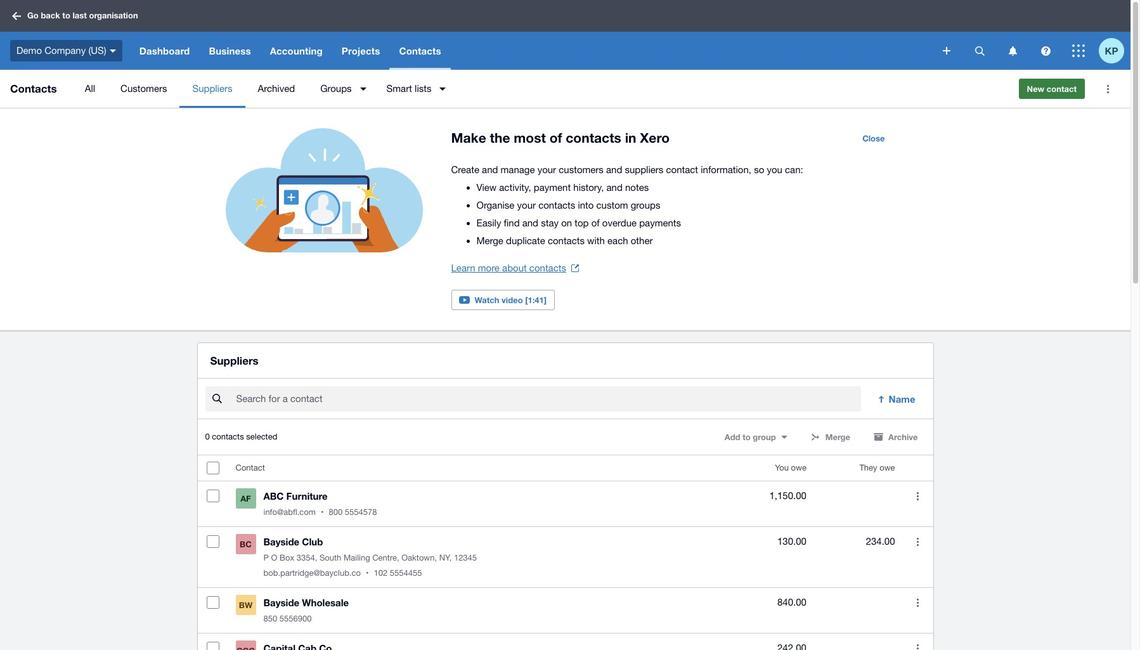 Task type: describe. For each thing, give the bounding box(es) containing it.
and up view
[[482, 164, 498, 175]]

in
[[625, 130, 637, 146]]

3354,
[[297, 553, 317, 563]]

demo company (us)
[[16, 45, 106, 56]]

bc
[[240, 539, 252, 550]]

xero
[[640, 130, 670, 146]]

so
[[755, 164, 765, 175]]

1 horizontal spatial svg image
[[944, 47, 951, 55]]

owe for they owe
[[880, 463, 896, 473]]

centre,
[[373, 553, 399, 563]]

to inside add to group popup button
[[743, 432, 751, 442]]

manage
[[501, 164, 535, 175]]

owe for you owe
[[792, 463, 807, 473]]

suppliers
[[625, 164, 664, 175]]

more row options button for bayside wholesale
[[906, 590, 931, 616]]

bob.partridge@bayclub.co
[[264, 569, 361, 578]]

suppliers button
[[180, 70, 245, 108]]

with
[[588, 235, 605, 246]]

selected
[[246, 432, 278, 442]]

more row options button for bayside club
[[906, 529, 931, 555]]

back
[[41, 10, 60, 20]]

wholesale
[[302, 597, 349, 609]]

actions menu image
[[1096, 76, 1121, 102]]

go back to last organisation link
[[8, 5, 146, 27]]

0 vertical spatial your
[[538, 164, 557, 175]]

watch video [1:41]
[[475, 295, 547, 305]]

close
[[863, 133, 885, 143]]

learn more about contacts
[[451, 263, 567, 273]]

1,150.00 link
[[770, 489, 807, 504]]

most
[[514, 130, 546, 146]]

archived
[[258, 83, 295, 94]]

• inside bayside club p o box 3354, south mailing centre, oaktown, ny, 12345 bob.partridge@bayclub.co • 102 5554455
[[366, 569, 369, 578]]

about
[[503, 263, 527, 273]]

organisation
[[89, 10, 138, 20]]

new contact button
[[1019, 79, 1086, 99]]

lists
[[415, 83, 432, 94]]

watch video [1:41] button
[[451, 290, 555, 310]]

demo
[[16, 45, 42, 56]]

close button
[[855, 128, 893, 148]]

learn
[[451, 263, 476, 273]]

archived button
[[245, 70, 308, 108]]

dashboard
[[139, 45, 190, 56]]

all
[[85, 83, 95, 94]]

1 vertical spatial your
[[517, 200, 536, 211]]

customers
[[559, 164, 604, 175]]

more row options image for wholesale
[[917, 599, 919, 607]]

notes
[[626, 182, 649, 193]]

5556900
[[280, 614, 312, 624]]

contacts down payment
[[539, 200, 576, 211]]

view activity, payment history, and notes
[[477, 182, 649, 193]]

abc
[[264, 491, 284, 502]]

bw
[[239, 600, 253, 611]]

create and manage your customers and suppliers contact information, so you can:
[[451, 164, 804, 175]]

projects
[[342, 45, 380, 56]]

smart
[[387, 83, 412, 94]]

accounting button
[[261, 32, 332, 70]]

you
[[776, 463, 789, 473]]

organise
[[477, 200, 515, 211]]

make
[[451, 130, 486, 146]]

840.00 link
[[778, 595, 807, 611]]

1 horizontal spatial of
[[592, 218, 600, 228]]

merge for merge duplicate contacts with each other
[[477, 235, 504, 246]]

go back to last organisation
[[27, 10, 138, 20]]

contacts down on
[[548, 235, 585, 246]]

info@abfl.com
[[264, 508, 316, 517]]

demo company (us) button
[[0, 32, 130, 70]]

dashboard link
[[130, 32, 200, 70]]

club
[[302, 536, 323, 548]]

bayside for bayside wholesale
[[264, 597, 300, 609]]

customers button
[[108, 70, 180, 108]]

each
[[608, 235, 629, 246]]

contacts down merge duplicate contacts with each other
[[530, 263, 567, 273]]

1 more row options image from the top
[[917, 538, 919, 546]]

contact inside button
[[1047, 84, 1077, 94]]

last
[[73, 10, 87, 20]]

can:
[[786, 164, 804, 175]]

abc furniture info@abfl.com • 800 5554578
[[264, 491, 377, 517]]

easily
[[477, 218, 502, 228]]

1 vertical spatial contact
[[667, 164, 699, 175]]

create
[[451, 164, 480, 175]]

smart lists button
[[374, 70, 454, 108]]

af
[[241, 494, 251, 504]]

payment
[[534, 182, 571, 193]]

merge duplicate contacts with each other
[[477, 235, 653, 246]]

contacts up customers
[[566, 130, 622, 146]]

130.00
[[778, 536, 807, 547]]

contacts button
[[390, 32, 451, 70]]

go
[[27, 10, 39, 20]]

easily find and stay on top of overdue payments
[[477, 218, 682, 228]]

merge button
[[803, 427, 858, 447]]

mailing
[[344, 553, 370, 563]]

they owe
[[860, 463, 896, 473]]

learn more about contacts link
[[451, 260, 579, 277]]

1 vertical spatial suppliers
[[210, 354, 259, 367]]

custom
[[597, 200, 629, 211]]

234.00 link
[[866, 534, 896, 550]]

svg image inside demo company (us) popup button
[[110, 49, 116, 53]]

you
[[767, 164, 783, 175]]

bayside for bayside club
[[264, 536, 300, 548]]



Task type: locate. For each thing, give the bounding box(es) containing it.
find
[[504, 218, 520, 228]]

(us)
[[88, 45, 106, 56]]

2 more row options image from the top
[[917, 599, 919, 607]]

contact
[[236, 463, 265, 473]]

1 vertical spatial bayside
[[264, 597, 300, 609]]

groups button
[[308, 70, 374, 108]]

contacts down demo
[[10, 82, 57, 95]]

and up custom
[[607, 182, 623, 193]]

5554455
[[390, 569, 422, 578]]

owe right they
[[880, 463, 896, 473]]

1 bayside from the top
[[264, 536, 300, 548]]

of right top
[[592, 218, 600, 228]]

contacts up lists
[[399, 45, 441, 56]]

they
[[860, 463, 878, 473]]

1 vertical spatial to
[[743, 432, 751, 442]]

1 horizontal spatial to
[[743, 432, 751, 442]]

top
[[575, 218, 589, 228]]

owe
[[792, 463, 807, 473], [880, 463, 896, 473]]

you owe
[[776, 463, 807, 473]]

• left the 800
[[321, 508, 324, 517]]

bayside inside bayside wholesale 850 5556900
[[264, 597, 300, 609]]

banner
[[0, 0, 1131, 70]]

• inside abc furniture info@abfl.com • 800 5554578
[[321, 508, 324, 517]]

watch
[[475, 295, 500, 305]]

new contact
[[1028, 84, 1077, 94]]

0 vertical spatial contact
[[1047, 84, 1077, 94]]

new
[[1028, 84, 1045, 94]]

0 vertical spatial more row options image
[[917, 492, 919, 500]]

0
[[205, 432, 210, 442]]

bayside club p o box 3354, south mailing centre, oaktown, ny, 12345 bob.partridge@bayclub.co • 102 5554455
[[264, 536, 477, 578]]

oaktown,
[[402, 553, 437, 563]]

svg image
[[12, 12, 21, 20], [976, 46, 985, 56], [944, 47, 951, 55]]

1 vertical spatial contacts
[[10, 82, 57, 95]]

bayside up 850
[[264, 597, 300, 609]]

owe right you
[[792, 463, 807, 473]]

your down activity,
[[517, 200, 536, 211]]

0 horizontal spatial svg image
[[12, 12, 21, 20]]

organise your contacts into custom groups
[[477, 200, 661, 211]]

menu
[[72, 70, 1009, 108]]

0 horizontal spatial owe
[[792, 463, 807, 473]]

menu containing all
[[72, 70, 1009, 108]]

add to group button
[[717, 427, 795, 447]]

box
[[280, 553, 294, 563]]

1 vertical spatial more row options image
[[917, 644, 919, 650]]

0 horizontal spatial merge
[[477, 235, 504, 246]]

bayside up box
[[264, 536, 300, 548]]

0 vertical spatial contacts
[[399, 45, 441, 56]]

all button
[[72, 70, 108, 108]]

2 owe from the left
[[880, 463, 896, 473]]

your up payment
[[538, 164, 557, 175]]

svg image inside go back to last organisation link
[[12, 12, 21, 20]]

make the most of contacts in xero
[[451, 130, 670, 146]]

1 horizontal spatial contacts
[[399, 45, 441, 56]]

into
[[578, 200, 594, 211]]

to left last
[[62, 10, 70, 20]]

0 horizontal spatial contact
[[667, 164, 699, 175]]

information,
[[701, 164, 752, 175]]

ny,
[[440, 553, 452, 563]]

1 horizontal spatial merge
[[826, 432, 851, 442]]

0 vertical spatial suppliers
[[193, 83, 233, 94]]

0 horizontal spatial •
[[321, 508, 324, 517]]

840.00
[[778, 597, 807, 608]]

0 vertical spatial •
[[321, 508, 324, 517]]

Search for a contact field
[[235, 387, 861, 411]]

0 vertical spatial merge
[[477, 235, 504, 246]]

1 horizontal spatial contact
[[1047, 84, 1077, 94]]

0 vertical spatial to
[[62, 10, 70, 20]]

0 contacts selected
[[205, 432, 278, 442]]

1 vertical spatial more row options image
[[917, 599, 919, 607]]

1 horizontal spatial your
[[538, 164, 557, 175]]

1 vertical spatial merge
[[826, 432, 851, 442]]

3 more row options button from the top
[[906, 590, 931, 616]]

kp
[[1106, 45, 1119, 56]]

1 vertical spatial •
[[366, 569, 369, 578]]

merge left archive button
[[826, 432, 851, 442]]

130.00 link
[[778, 534, 807, 550]]

archive button
[[866, 427, 926, 447]]

suppliers inside button
[[193, 83, 233, 94]]

contacts right 0
[[212, 432, 244, 442]]

more
[[478, 263, 500, 273]]

to right add
[[743, 432, 751, 442]]

0 horizontal spatial contacts
[[10, 82, 57, 95]]

2 horizontal spatial svg image
[[976, 46, 985, 56]]

other
[[631, 235, 653, 246]]

name
[[889, 394, 916, 405]]

0 vertical spatial more row options image
[[917, 538, 919, 546]]

stay
[[541, 218, 559, 228]]

business
[[209, 45, 251, 56]]

group
[[753, 432, 776, 442]]

1 horizontal spatial owe
[[880, 463, 896, 473]]

more row options button for abc furniture
[[906, 484, 931, 509]]

o
[[271, 553, 278, 563]]

company
[[45, 45, 86, 56]]

0 vertical spatial bayside
[[264, 536, 300, 548]]

merge down easily
[[477, 235, 504, 246]]

4 more row options button from the top
[[906, 636, 931, 650]]

1 vertical spatial of
[[592, 218, 600, 228]]

and left suppliers
[[607, 164, 623, 175]]

on
[[562, 218, 572, 228]]

of right most
[[550, 130, 562, 146]]

and
[[482, 164, 498, 175], [607, 164, 623, 175], [607, 182, 623, 193], [523, 218, 539, 228]]

• left 102
[[366, 569, 369, 578]]

projects button
[[332, 32, 390, 70]]

duplicate
[[506, 235, 545, 246]]

2 bayside from the top
[[264, 597, 300, 609]]

add to group
[[725, 432, 776, 442]]

800
[[329, 508, 343, 517]]

your
[[538, 164, 557, 175], [517, 200, 536, 211]]

bayside wholesale 850 5556900
[[264, 597, 349, 624]]

2 more row options image from the top
[[917, 644, 919, 650]]

1,150.00
[[770, 491, 807, 501]]

merge for merge
[[826, 432, 851, 442]]

smart lists
[[387, 83, 432, 94]]

1 horizontal spatial •
[[366, 569, 369, 578]]

more row options image
[[917, 492, 919, 500], [917, 599, 919, 607]]

to inside go back to last organisation link
[[62, 10, 70, 20]]

kp button
[[1100, 32, 1131, 70]]

2 more row options button from the top
[[906, 529, 931, 555]]

1 more row options button from the top
[[906, 484, 931, 509]]

banner containing kp
[[0, 0, 1131, 70]]

history,
[[574, 182, 604, 193]]

name button
[[869, 387, 926, 412]]

svg image
[[1073, 44, 1086, 57], [1009, 46, 1017, 56], [1042, 46, 1051, 56], [110, 49, 116, 53]]

groups
[[321, 83, 352, 94]]

the
[[490, 130, 510, 146]]

more row options image
[[917, 538, 919, 546], [917, 644, 919, 650]]

customers
[[121, 83, 167, 94]]

0 vertical spatial of
[[550, 130, 562, 146]]

accounting
[[270, 45, 323, 56]]

contact right new
[[1047, 84, 1077, 94]]

0 horizontal spatial of
[[550, 130, 562, 146]]

contacts inside popup button
[[399, 45, 441, 56]]

1 more row options image from the top
[[917, 492, 919, 500]]

1 owe from the left
[[792, 463, 807, 473]]

contact list table element
[[198, 456, 934, 650]]

12345
[[454, 553, 477, 563]]

0 horizontal spatial your
[[517, 200, 536, 211]]

more row options image for furniture
[[917, 492, 919, 500]]

suppliers
[[193, 83, 233, 94], [210, 354, 259, 367]]

bayside inside bayside club p o box 3354, south mailing centre, oaktown, ny, 12345 bob.partridge@bayclub.co • 102 5554455
[[264, 536, 300, 548]]

850
[[264, 614, 277, 624]]

view
[[477, 182, 497, 193]]

0 horizontal spatial to
[[62, 10, 70, 20]]

contact right suppliers
[[667, 164, 699, 175]]

and up duplicate
[[523, 218, 539, 228]]

archive
[[889, 432, 918, 442]]

merge inside button
[[826, 432, 851, 442]]



Task type: vqa. For each thing, say whether or not it's contained in the screenshot.
Close Rules icon
no



